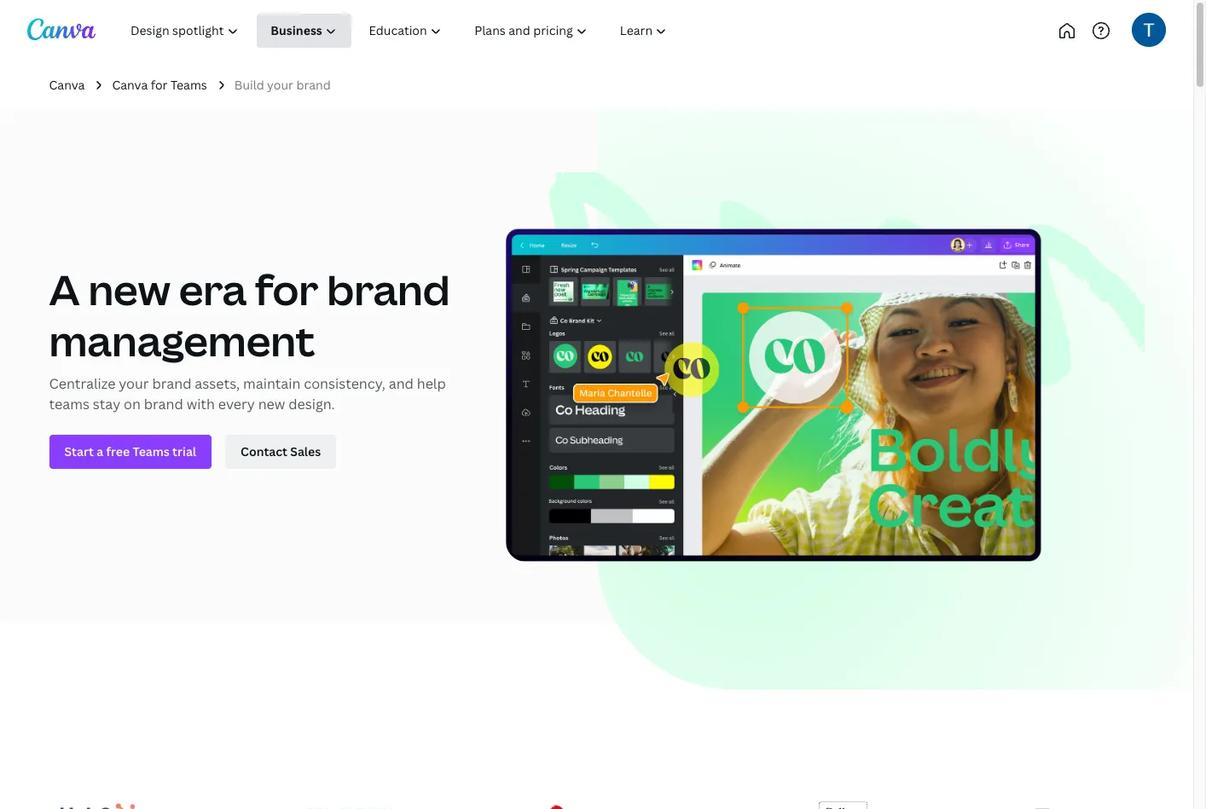 Task type: describe. For each thing, give the bounding box(es) containing it.
management
[[49, 313, 315, 369]]

your inside a new era for brand management centralize your brand assets, maintain consistency, and help teams stay on brand with every new design.
[[119, 375, 149, 394]]

stay
[[93, 395, 120, 414]]

for inside a new era for brand management centralize your brand assets, maintain consistency, and help teams stay on brand with every new design.
[[255, 262, 319, 318]]

canva for canva
[[49, 77, 85, 93]]

hero foreground img image
[[506, 172, 1144, 562]]

0 vertical spatial for
[[151, 77, 168, 93]]

top level navigation element
[[116, 14, 740, 48]]

1 vertical spatial new
[[258, 395, 285, 414]]

maintain
[[243, 375, 301, 394]]

canva link
[[49, 76, 85, 95]]

canva for teams link
[[112, 76, 207, 95]]

teams
[[49, 395, 89, 414]]

with
[[187, 395, 215, 414]]

consistency,
[[304, 375, 385, 394]]

a new era for brand management centralize your brand assets, maintain consistency, and help teams stay on brand with every new design.
[[49, 262, 450, 414]]

canva for teams
[[112, 77, 207, 93]]

0 horizontal spatial new
[[88, 262, 171, 318]]

era
[[179, 262, 247, 318]]

every
[[218, 395, 255, 414]]

build
[[234, 77, 264, 93]]



Task type: vqa. For each thing, say whether or not it's contained in the screenshot.
you'll
no



Task type: locate. For each thing, give the bounding box(es) containing it.
1 canva from the left
[[49, 77, 85, 93]]

your right build
[[267, 77, 293, 93]]

sony music image
[[542, 806, 651, 810]]

and
[[389, 375, 414, 394]]

frame 10288828 (3) image
[[597, 110, 1194, 691]]

hubspot image
[[61, 805, 147, 810]]

a
[[49, 262, 80, 318]]

0 horizontal spatial for
[[151, 77, 168, 93]]

new
[[88, 262, 171, 318], [258, 395, 285, 414]]

1 vertical spatial for
[[255, 262, 319, 318]]

0 vertical spatial new
[[88, 262, 171, 318]]

design.
[[289, 395, 335, 414]]

0 horizontal spatial canva
[[49, 77, 85, 93]]

build your brand
[[234, 77, 331, 93]]

teams
[[171, 77, 207, 93]]

1 vertical spatial your
[[119, 375, 149, 394]]

for right era
[[255, 262, 319, 318]]

canva for canva for teams
[[112, 77, 148, 93]]

1 horizontal spatial canva
[[112, 77, 148, 93]]

0 vertical spatial your
[[267, 77, 293, 93]]

canva
[[49, 77, 85, 93], [112, 77, 148, 93]]

new right a
[[88, 262, 171, 318]]

brand
[[296, 77, 331, 93], [327, 262, 450, 318], [152, 375, 192, 394], [144, 395, 183, 414]]

on
[[124, 395, 141, 414]]

your
[[267, 77, 293, 93], [119, 375, 149, 394]]

new down the maintain
[[258, 395, 285, 414]]

assets,
[[195, 375, 240, 394]]

for left teams
[[151, 77, 168, 93]]

1 horizontal spatial for
[[255, 262, 319, 318]]

centralize
[[49, 375, 116, 394]]

colliers international image
[[819, 792, 868, 810]]

for
[[151, 77, 168, 93], [255, 262, 319, 318]]

1 horizontal spatial new
[[258, 395, 285, 414]]

1 horizontal spatial your
[[267, 77, 293, 93]]

your up on
[[119, 375, 149, 394]]

0 horizontal spatial your
[[119, 375, 149, 394]]

help
[[417, 375, 446, 394]]

2 canva from the left
[[112, 77, 148, 93]]



